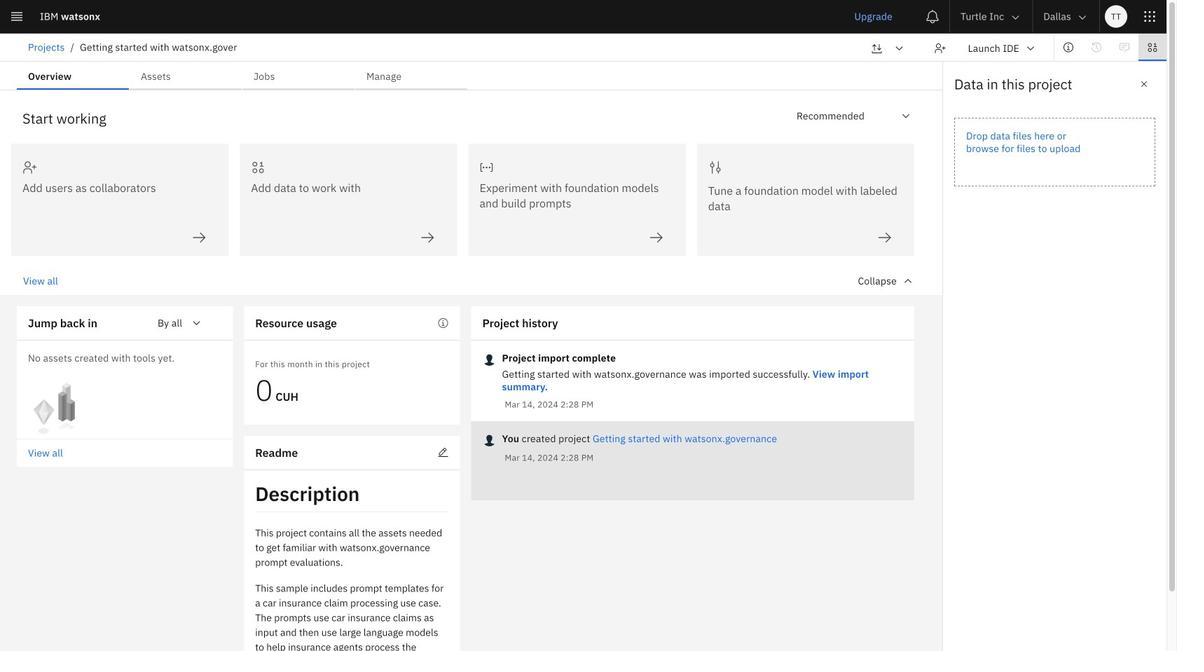 Task type: vqa. For each thing, say whether or not it's contained in the screenshot.
leftmost arrow image
yes



Task type: describe. For each thing, give the bounding box(es) containing it.
arrow image inside 'action bar' element
[[894, 43, 905, 54]]

global navigation element
[[0, 0, 1167, 651]]

0 vertical spatial arrow image
[[1077, 12, 1088, 23]]

image: no assets created with tools yet. image
[[28, 381, 84, 437]]

resource usage tooltip image
[[438, 317, 449, 329]]

0 horizontal spatial open menu image
[[191, 317, 202, 329]]

0 horizontal spatial arrow image
[[1010, 12, 1021, 23]]

close image
[[1139, 78, 1150, 90]]

1 horizontal spatial arrow image
[[1025, 43, 1037, 54]]

notifications image
[[926, 9, 940, 23]]

data image
[[1147, 42, 1158, 53]]

action bar element
[[0, 34, 1167, 62]]



Task type: locate. For each thing, give the bounding box(es) containing it.
arrow image
[[1010, 12, 1021, 23], [1025, 43, 1037, 54]]

0 vertical spatial open menu image
[[901, 110, 912, 122]]

open menu image
[[901, 110, 912, 122], [191, 317, 202, 329]]

1 horizontal spatial arrow image
[[1077, 12, 1088, 23]]

1 vertical spatial arrow image
[[1025, 43, 1037, 54]]

1 vertical spatial open menu image
[[191, 317, 202, 329]]

tab list
[[17, 62, 467, 90]]

0 vertical spatial arrow image
[[1010, 12, 1021, 23]]

1 horizontal spatial open menu image
[[901, 110, 912, 122]]

0 horizontal spatial arrow image
[[894, 43, 905, 54]]

turtle inc image
[[1009, 41, 1021, 52]]

arrow image right turtle inc icon
[[1025, 43, 1037, 54]]

arrow image up turtle inc icon
[[1010, 12, 1021, 23]]

data panel element
[[943, 62, 1167, 651]]

pending collaborator table toolbar element
[[45, 524, 1133, 591]]

1 vertical spatial arrow image
[[894, 43, 905, 54]]

edit image
[[438, 447, 449, 458]]

arrow image
[[1077, 12, 1088, 23], [894, 43, 905, 54]]



